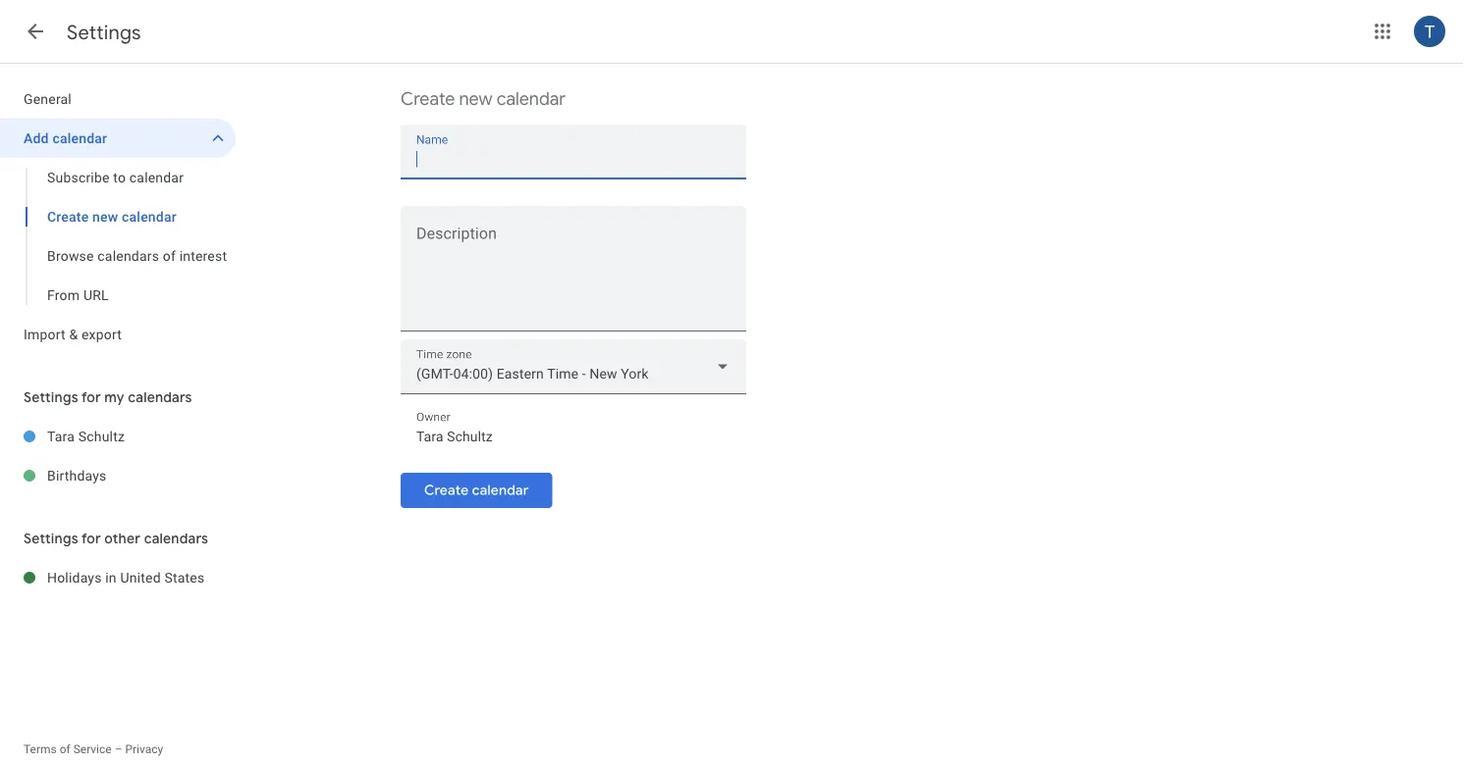 Task type: locate. For each thing, give the bounding box(es) containing it.
1 vertical spatial create
[[47, 209, 89, 225]]

–
[[115, 743, 122, 757]]

url
[[83, 287, 109, 303]]

import & export
[[24, 327, 122, 343]]

my
[[104, 389, 124, 407]]

2 vertical spatial create
[[424, 482, 469, 500]]

calendars up url
[[98, 248, 159, 264]]

calendars
[[98, 248, 159, 264], [128, 389, 192, 407], [144, 530, 208, 548]]

settings up the holidays on the left bottom of page
[[24, 530, 78, 548]]

None field
[[401, 340, 746, 395]]

None text field
[[401, 229, 746, 323]]

for left other
[[81, 530, 101, 548]]

None text field
[[416, 146, 731, 173], [416, 423, 731, 451], [416, 146, 731, 173], [416, 423, 731, 451]]

subscribe
[[47, 169, 110, 186]]

create calendar
[[424, 482, 529, 500]]

group containing subscribe to calendar
[[0, 158, 236, 315]]

0 horizontal spatial of
[[60, 743, 70, 757]]

settings up the tara
[[24, 389, 78, 407]]

settings right 'go back' "icon"
[[67, 20, 141, 45]]

create inside button
[[424, 482, 469, 500]]

create
[[401, 88, 455, 110], [47, 209, 89, 225], [424, 482, 469, 500]]

0 vertical spatial new
[[459, 88, 492, 110]]

0 vertical spatial settings
[[67, 20, 141, 45]]

of
[[163, 248, 176, 264], [60, 743, 70, 757]]

2 vertical spatial settings
[[24, 530, 78, 548]]

tree
[[0, 80, 236, 354]]

1 vertical spatial create new calendar
[[47, 209, 177, 225]]

from url
[[47, 287, 109, 303]]

settings for my calendars
[[24, 389, 192, 407]]

settings for settings for other calendars
[[24, 530, 78, 548]]

1 vertical spatial settings
[[24, 389, 78, 407]]

birthdays link
[[47, 457, 236, 496]]

calendars for my
[[128, 389, 192, 407]]

create new calendar inside tree
[[47, 209, 177, 225]]

1 vertical spatial of
[[60, 743, 70, 757]]

0 vertical spatial of
[[163, 248, 176, 264]]

1 horizontal spatial of
[[163, 248, 176, 264]]

settings for settings
[[67, 20, 141, 45]]

service
[[73, 743, 112, 757]]

schultz
[[78, 429, 125, 445]]

&
[[69, 327, 78, 343]]

calendars inside tree
[[98, 248, 159, 264]]

0 horizontal spatial create new calendar
[[47, 209, 177, 225]]

to
[[113, 169, 126, 186]]

for left my
[[81, 389, 101, 407]]

0 vertical spatial calendars
[[98, 248, 159, 264]]

create new calendar
[[401, 88, 566, 110], [47, 209, 177, 225]]

for
[[81, 389, 101, 407], [81, 530, 101, 548]]

group
[[0, 158, 236, 315]]

1 horizontal spatial create new calendar
[[401, 88, 566, 110]]

tara schultz tree item
[[0, 417, 236, 457]]

holidays in united states
[[47, 570, 205, 586]]

0 horizontal spatial new
[[92, 209, 118, 225]]

0 vertical spatial for
[[81, 389, 101, 407]]

new
[[459, 88, 492, 110], [92, 209, 118, 225]]

1 vertical spatial calendars
[[128, 389, 192, 407]]

calendars right my
[[128, 389, 192, 407]]

privacy link
[[125, 743, 163, 757]]

holidays in united states link
[[47, 559, 236, 598]]

0 vertical spatial create
[[401, 88, 455, 110]]

settings for other calendars
[[24, 530, 208, 548]]

tara
[[47, 429, 75, 445]]

tara schultz
[[47, 429, 125, 445]]

1 for from the top
[[81, 389, 101, 407]]

terms
[[24, 743, 57, 757]]

of right terms
[[60, 743, 70, 757]]

1 vertical spatial for
[[81, 530, 101, 548]]

2 vertical spatial calendars
[[144, 530, 208, 548]]

settings
[[67, 20, 141, 45], [24, 389, 78, 407], [24, 530, 78, 548]]

of left interest
[[163, 248, 176, 264]]

calendar
[[497, 88, 566, 110], [52, 130, 107, 146], [129, 169, 184, 186], [122, 209, 177, 225], [472, 482, 529, 500]]

2 for from the top
[[81, 530, 101, 548]]

calendars up states
[[144, 530, 208, 548]]



Task type: describe. For each thing, give the bounding box(es) containing it.
export
[[82, 327, 122, 343]]

settings for my calendars tree
[[0, 417, 236, 496]]

browse calendars of interest
[[47, 248, 227, 264]]

in
[[105, 570, 117, 586]]

calendar inside button
[[472, 482, 529, 500]]

united
[[120, 570, 161, 586]]

holidays in united states tree item
[[0, 559, 236, 598]]

1 horizontal spatial new
[[459, 88, 492, 110]]

states
[[164, 570, 205, 586]]

1 vertical spatial new
[[92, 209, 118, 225]]

from
[[47, 287, 80, 303]]

privacy
[[125, 743, 163, 757]]

terms of service link
[[24, 743, 112, 757]]

0 vertical spatial create new calendar
[[401, 88, 566, 110]]

tree containing general
[[0, 80, 236, 354]]

go back image
[[24, 20, 47, 43]]

add
[[24, 130, 49, 146]]

interest
[[179, 248, 227, 264]]

other
[[104, 530, 141, 548]]

browse
[[47, 248, 94, 264]]

calendars for other
[[144, 530, 208, 548]]

for for my
[[81, 389, 101, 407]]

settings heading
[[67, 20, 141, 45]]

terms of service – privacy
[[24, 743, 163, 757]]

subscribe to calendar
[[47, 169, 184, 186]]

add calendar
[[24, 130, 107, 146]]

settings for settings for my calendars
[[24, 389, 78, 407]]

for for other
[[81, 530, 101, 548]]

calendar inside tree item
[[52, 130, 107, 146]]

create calendar button
[[401, 467, 552, 515]]

holidays
[[47, 570, 102, 586]]

general
[[24, 91, 72, 107]]

add calendar tree item
[[0, 119, 236, 158]]

import
[[24, 327, 66, 343]]

birthdays
[[47, 468, 107, 484]]

birthdays tree item
[[0, 457, 236, 496]]



Task type: vqa. For each thing, say whether or not it's contained in the screenshot.
- within 'tree item'
no



